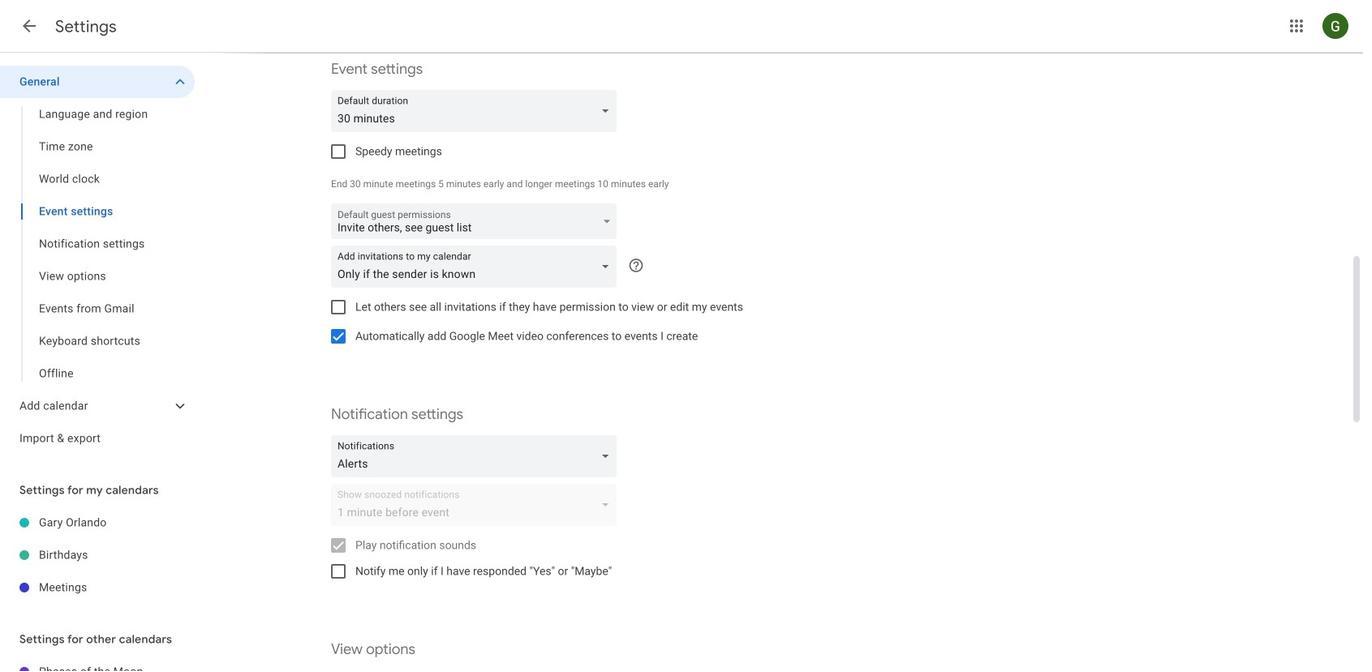 Task type: describe. For each thing, give the bounding box(es) containing it.
meetings tree item
[[0, 572, 195, 605]]

general tree item
[[0, 66, 195, 98]]

gary orlando tree item
[[0, 507, 195, 540]]

1 tree from the top
[[0, 66, 195, 455]]



Task type: vqa. For each thing, say whether or not it's contained in the screenshot.
TREE
yes



Task type: locate. For each thing, give the bounding box(es) containing it.
phases of the moon tree item
[[0, 656, 195, 672]]

birthdays tree item
[[0, 540, 195, 572]]

0 vertical spatial tree
[[0, 66, 195, 455]]

group
[[0, 98, 195, 390]]

tree
[[0, 66, 195, 455], [0, 507, 195, 605]]

go back image
[[19, 16, 39, 36]]

None field
[[331, 90, 623, 132], [331, 246, 623, 288], [331, 436, 623, 478], [331, 90, 623, 132], [331, 246, 623, 288], [331, 436, 623, 478]]

heading
[[55, 16, 117, 37]]

2 tree from the top
[[0, 507, 195, 605]]

1 vertical spatial tree
[[0, 507, 195, 605]]



